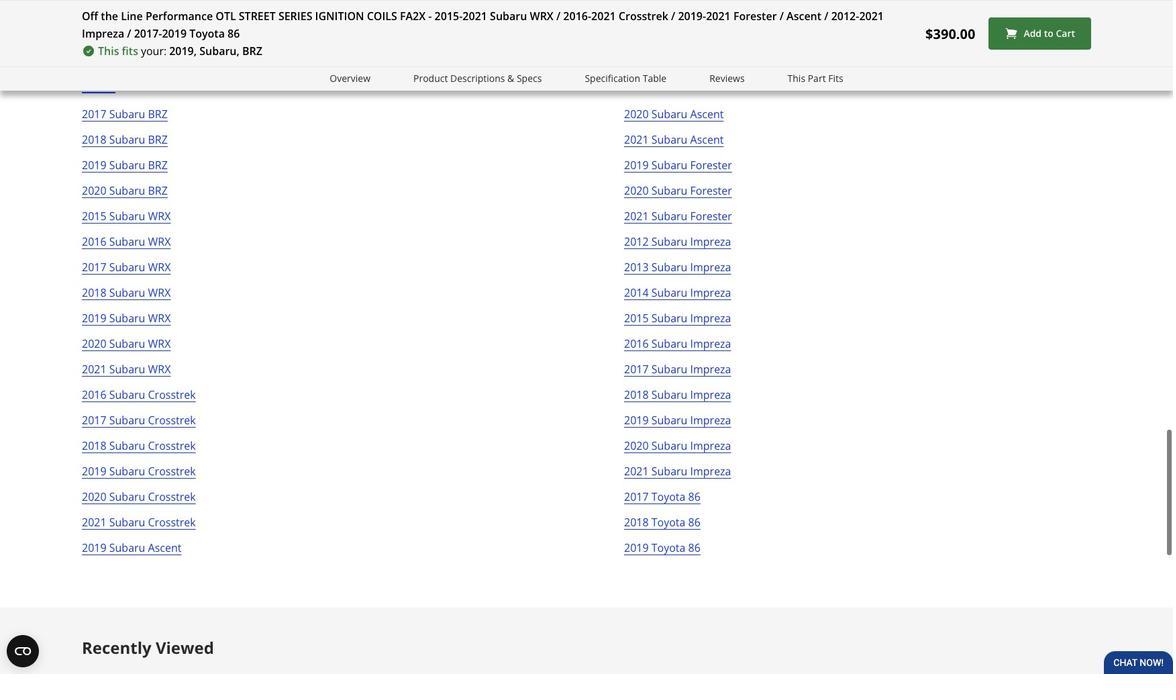 Task type: describe. For each thing, give the bounding box(es) containing it.
product
[[414, 72, 448, 85]]

2020 subaru impreza
[[625, 439, 732, 454]]

crosstrek for 2018 subaru crosstrek
[[148, 439, 196, 454]]

2019 for 2019 subaru impreza
[[625, 413, 649, 428]]

specification table
[[585, 72, 667, 85]]

2020 for 2020 subaru forester
[[625, 184, 649, 198]]

2016 for 2016 subaru crosstrek
[[82, 388, 107, 403]]

2019 subaru forester
[[625, 158, 732, 173]]

2017 subaru wrx link
[[82, 259, 171, 284]]

2021 subaru forester
[[625, 209, 732, 224]]

subaru for 2015 subaru impreza
[[652, 311, 688, 326]]

add to cart
[[1024, 27, 1076, 40]]

add to cart button
[[989, 17, 1092, 50]]

2017 toyota 86 link
[[625, 488, 701, 514]]

2016 subaru impreza link
[[625, 335, 732, 361]]

specification
[[585, 72, 641, 85]]

subaru for 2019 subaru wrx
[[109, 311, 145, 326]]

2021 right "-"
[[463, 9, 488, 24]]

2018 subaru crosstrek link
[[82, 437, 196, 463]]

subaru for 2019 subaru impreza
[[652, 413, 688, 428]]

specification table link
[[585, 71, 667, 86]]

2020 for 2020 subaru brz
[[82, 184, 107, 198]]

subaru for 2019 subaru crosstrek
[[109, 464, 145, 479]]

2018 for 2018 subaru impreza
[[625, 388, 649, 403]]

subaru for 2019 subaru brz
[[109, 158, 145, 173]]

2 part from the left
[[112, 72, 139, 90]]

2013 subaru impreza
[[625, 260, 732, 275]]

2021 left was in the right top of the page
[[860, 9, 884, 24]]

2018 toyota 86
[[625, 515, 701, 530]]

brz for 2017 subaru brz
[[148, 107, 168, 122]]

group containing was this review helpful?
[[926, 19, 1085, 31]]

viewed
[[156, 637, 214, 659]]

2018 for 2018 subaru wrx
[[82, 286, 107, 300]]

table
[[643, 72, 667, 85]]

product descriptions & specs
[[414, 72, 542, 85]]

2017 for 2017 subaru impreza
[[625, 362, 649, 377]]

2021 up reviews
[[707, 9, 731, 24]]

2016 subaru impreza
[[625, 337, 732, 351]]

1 this part fits from the left
[[788, 72, 844, 85]]

subaru for 2015 subaru wrx
[[109, 209, 145, 224]]

2015 subaru wrx link
[[82, 208, 171, 233]]

subaru for 2016 subaru impreza
[[652, 337, 688, 351]]

subaru for 2013 subaru impreza
[[652, 260, 688, 275]]

2016 subaru crosstrek link
[[82, 386, 196, 412]]

forester for 2021 subaru forester
[[691, 209, 732, 224]]

2018 for 2018 subaru brz
[[82, 133, 107, 147]]

the
[[101, 9, 118, 24]]

2018 subaru wrx link
[[82, 284, 171, 310]]

2018 subaru wrx
[[82, 286, 171, 300]]

was
[[926, 19, 944, 31]]

toyota for 2017
[[652, 490, 686, 505]]

off
[[82, 9, 98, 24]]

2020 for 2020 subaru ascent
[[625, 107, 649, 122]]

subaru for 2016 subaru wrx
[[109, 235, 145, 249]]

ignition
[[315, 9, 364, 24]]

2019 subaru forester link
[[625, 157, 732, 182]]

impreza for 2013 subaru impreza
[[691, 260, 732, 275]]

impreza inside off the line performance otl street series ignition coils fa2x - 2015-2021 subaru wrx / 2016-2021 crosstrek / 2019-2021 forester / ascent / 2012-2021 impreza / 2017-2019 toyota 86
[[82, 26, 124, 41]]

otl
[[216, 9, 236, 24]]

2017 subaru impreza
[[625, 362, 732, 377]]

wrx for 2015 subaru wrx
[[148, 209, 171, 224]]

2014
[[625, 286, 649, 300]]

2015 subaru wrx
[[82, 209, 171, 224]]

2021 inside "link"
[[82, 515, 107, 530]]

crosstrek for 2021 subaru crosstrek
[[148, 515, 196, 530]]

recently viewed
[[82, 637, 214, 659]]

2017 subaru crosstrek link
[[82, 412, 196, 437]]

this part fits link
[[788, 71, 844, 86]]

subaru for 2017 subaru crosstrek
[[109, 413, 145, 428]]

2014 subaru impreza link
[[625, 284, 732, 310]]

2012 subaru impreza
[[625, 235, 732, 249]]

subaru for 2020 subaru forester
[[652, 184, 688, 198]]

2019 subaru brz
[[82, 158, 168, 173]]

1 0 from the left
[[1052, 19, 1057, 31]]

2021 subaru ascent
[[625, 133, 724, 147]]

crosstrek for 2016 subaru crosstrek
[[148, 388, 196, 403]]

1 part from the left
[[808, 72, 826, 85]]

fits
[[122, 44, 138, 58]]

toyota for 2018
[[652, 515, 686, 530]]

2019 toyota 86
[[625, 541, 701, 556]]

2016 for 2016 subaru wrx
[[82, 235, 107, 249]]

subaru for 2020 subaru crosstrek
[[109, 490, 145, 505]]

2020 subaru ascent
[[625, 107, 724, 122]]

2012 subaru impreza link
[[625, 233, 732, 259]]

performance
[[146, 9, 213, 24]]

2021 subaru impreza link
[[625, 463, 732, 488]]

impreza for 2012 subaru impreza
[[691, 235, 732, 249]]

2018 toyota 86 link
[[625, 514, 701, 540]]

2020 subaru wrx
[[82, 337, 171, 351]]

2019,
[[169, 44, 197, 58]]

forester inside off the line performance otl street series ignition coils fa2x - 2015-2021 subaru wrx / 2016-2021 crosstrek / 2019-2021 forester / ascent / 2012-2021 impreza / 2017-2019 toyota 86
[[734, 9, 777, 24]]

open widget image
[[7, 635, 39, 668]]

your:
[[141, 44, 167, 58]]

2021 subaru impreza
[[625, 464, 732, 479]]

subaru for 2017 subaru impreza
[[652, 362, 688, 377]]

2019 subaru brz link
[[82, 157, 168, 182]]

2017 subaru wrx
[[82, 260, 171, 275]]

2017 subaru brz
[[82, 107, 168, 122]]

coils
[[367, 9, 397, 24]]

2016 subaru wrx
[[82, 235, 171, 249]]

2021 subaru crosstrek link
[[82, 514, 196, 540]]

2018 subaru brz link
[[82, 131, 168, 157]]

subaru for 2021 subaru wrx
[[109, 362, 145, 377]]

2019-
[[679, 9, 707, 24]]

subaru for 2018 subaru wrx
[[109, 286, 145, 300]]

2017-
[[134, 26, 162, 41]]

2018 for 2018 toyota 86
[[625, 515, 649, 530]]

2021 down 2020 subaru wrx link
[[82, 362, 107, 377]]

subaru for 2020 subaru impreza
[[652, 439, 688, 454]]

2015-
[[435, 9, 463, 24]]

86 inside off the line performance otl street series ignition coils fa2x - 2015-2021 subaru wrx / 2016-2021 crosstrek / 2019-2021 forester / ascent / 2012-2021 impreza / 2017-2019 toyota 86
[[228, 26, 240, 41]]

2013
[[625, 260, 649, 275]]

brz for 2019 subaru brz
[[148, 158, 168, 173]]

$390.00
[[926, 25, 976, 43]]

&
[[508, 72, 515, 85]]

2017 for 2017 toyota 86
[[625, 490, 649, 505]]

overview
[[330, 72, 371, 85]]

street
[[239, 9, 276, 24]]

wrx for 2017 subaru wrx
[[148, 260, 171, 275]]

86 for 2017 toyota 86
[[689, 490, 701, 505]]

2015 subaru impreza
[[625, 311, 732, 326]]

toyota for 2019
[[652, 541, 686, 556]]

helpful?
[[995, 19, 1028, 31]]

specs
[[517, 72, 542, 85]]

2019 subaru wrx link
[[82, 310, 171, 335]]

2019 subaru impreza link
[[625, 412, 732, 437]]

2020 subaru brz
[[82, 184, 168, 198]]

2016 for 2016 subaru impreza
[[625, 337, 649, 351]]

line
[[121, 9, 143, 24]]

2021 subaru crosstrek
[[82, 515, 196, 530]]

descriptions
[[451, 72, 505, 85]]

2021 subaru wrx
[[82, 362, 171, 377]]



Task type: locate. For each thing, give the bounding box(es) containing it.
wrx down 2015 subaru wrx link on the top
[[148, 235, 171, 249]]

add
[[1024, 27, 1042, 40]]

2018 subaru brz
[[82, 133, 168, 147]]

2018 down 2017 toyota 86 link
[[625, 515, 649, 530]]

subaru up 2018 subaru brz
[[109, 107, 145, 122]]

toyota inside off the line performance otl street series ignition coils fa2x - 2015-2021 subaru wrx / 2016-2021 crosstrek / 2019-2021 forester / ascent / 2012-2021 impreza / 2017-2019 toyota 86
[[189, 26, 225, 41]]

wrx
[[530, 9, 554, 24], [148, 209, 171, 224], [148, 235, 171, 249], [148, 260, 171, 275], [148, 286, 171, 300], [148, 311, 171, 326], [148, 337, 171, 351], [148, 362, 171, 377]]

forester down '2020 subaru forester' link
[[691, 209, 732, 224]]

forester
[[734, 9, 777, 24], [691, 158, 732, 173], [691, 184, 732, 198], [691, 209, 732, 224]]

2021
[[463, 9, 488, 24], [592, 9, 616, 24], [707, 9, 731, 24], [860, 9, 884, 24], [625, 133, 649, 147], [625, 209, 649, 224], [82, 362, 107, 377], [625, 464, 649, 479], [82, 515, 107, 530]]

0 horizontal spatial part
[[112, 72, 139, 90]]

brz for 2018 subaru brz
[[148, 133, 168, 147]]

2017 for 2017 subaru wrx
[[82, 260, 107, 275]]

subaru down 2012 subaru impreza link
[[652, 260, 688, 275]]

0 vertical spatial 2016
[[82, 235, 107, 249]]

ascent
[[787, 9, 822, 24], [691, 107, 724, 122], [691, 133, 724, 147], [148, 541, 182, 556]]

2021 subaru ascent link
[[625, 131, 724, 157]]

2017 for 2017 subaru brz
[[82, 107, 107, 122]]

fits
[[829, 72, 844, 85], [142, 72, 165, 90]]

2019 inside off the line performance otl street series ignition coils fa2x - 2015-2021 subaru wrx / 2016-2021 crosstrek / 2019-2021 forester / ascent / 2012-2021 impreza / 2017-2019 toyota 86
[[162, 26, 187, 41]]

impreza down the
[[82, 26, 124, 41]]

2020 subaru brz link
[[82, 182, 168, 208]]

fits down your:
[[142, 72, 165, 90]]

subaru for 2020 subaru ascent
[[652, 107, 688, 122]]

subaru for 2012 subaru impreza
[[652, 235, 688, 249]]

subaru for 2017 subaru wrx
[[109, 260, 145, 275]]

2016
[[82, 235, 107, 249], [625, 337, 649, 351], [82, 388, 107, 403]]

2017 for 2017 subaru crosstrek
[[82, 413, 107, 428]]

subaru down 2020 subaru ascent link
[[652, 133, 688, 147]]

2016 subaru crosstrek
[[82, 388, 196, 403]]

subaru for 2021 subaru forester
[[652, 209, 688, 224]]

2020 for 2020 subaru crosstrek
[[82, 490, 107, 505]]

subaru for 2017 subaru brz
[[109, 107, 145, 122]]

86 down 2017 toyota 86 link
[[689, 515, 701, 530]]

cart
[[1057, 27, 1076, 40]]

1 horizontal spatial 2015
[[625, 311, 649, 326]]

subaru for 2018 subaru crosstrek
[[109, 439, 145, 454]]

2019 subaru impreza
[[625, 413, 732, 428]]

2012-
[[832, 9, 860, 24]]

impreza for 2015 subaru impreza
[[691, 311, 732, 326]]

2 0 from the left
[[1080, 19, 1085, 31]]

2 fits from the left
[[142, 72, 165, 90]]

2019 for 2019 toyota 86
[[625, 541, 649, 556]]

crosstrek for 2020 subaru crosstrek
[[148, 490, 196, 505]]

forester up 2020 subaru forester
[[691, 158, 732, 173]]

2017 subaru impreza link
[[625, 361, 732, 386]]

2018 down 2017 subaru crosstrek link on the bottom of the page
[[82, 439, 107, 454]]

2020 for 2020 subaru impreza
[[625, 439, 649, 454]]

2020
[[625, 107, 649, 122], [82, 184, 107, 198], [625, 184, 649, 198], [82, 337, 107, 351], [625, 439, 649, 454], [82, 490, 107, 505]]

86 down the 2021 subaru impreza link
[[689, 490, 701, 505]]

subaru down 2021 subaru wrx link
[[109, 388, 145, 403]]

0 horizontal spatial fits
[[142, 72, 165, 90]]

brz right subaru,
[[242, 44, 263, 58]]

2021 up 2019 subaru ascent
[[82, 515, 107, 530]]

ascent for 2020 subaru ascent
[[691, 107, 724, 122]]

2015 inside "link"
[[625, 311, 649, 326]]

wrx for 2016 subaru wrx
[[148, 235, 171, 249]]

subaru for 2021 subaru impreza
[[652, 464, 688, 479]]

0 horizontal spatial 0
[[1052, 19, 1057, 31]]

2019 for 2019 subaru brz
[[82, 158, 107, 173]]

forester inside 2021 subaru forester link
[[691, 209, 732, 224]]

subaru down 2017 subaru crosstrek link on the bottom of the page
[[109, 439, 145, 454]]

wrx up 2016 subaru crosstrek
[[148, 362, 171, 377]]

ascent down reviews "link"
[[691, 107, 724, 122]]

impreza for 2020 subaru impreza
[[691, 439, 732, 454]]

2020 for 2020 subaru wrx
[[82, 337, 107, 351]]

subaru down the 2018 subaru impreza link
[[652, 413, 688, 428]]

2017 subaru crosstrek
[[82, 413, 196, 428]]

subaru down 2019 subaru wrx link on the left of the page
[[109, 337, 145, 351]]

subaru down 2014 subaru impreza link
[[652, 311, 688, 326]]

impreza down 2014 subaru impreza link
[[691, 311, 732, 326]]

2015
[[82, 209, 107, 224], [625, 311, 649, 326]]

this
[[946, 19, 962, 31]]

2017 up 2018 toyota 86
[[625, 490, 649, 505]]

subaru for 2021 subaru ascent
[[652, 133, 688, 147]]

forester for 2020 subaru forester
[[691, 184, 732, 198]]

subaru down 2015 subaru wrx link on the top
[[109, 235, 145, 249]]

2015 for 2015 subaru impreza
[[625, 311, 649, 326]]

subaru down 2016 subaru wrx link
[[109, 260, 145, 275]]

2015 down '2014'
[[625, 311, 649, 326]]

wrx for 2020 subaru wrx
[[148, 337, 171, 351]]

2020 down 2019 subaru crosstrek link
[[82, 490, 107, 505]]

crosstrek inside off the line performance otl street series ignition coils fa2x - 2015-2021 subaru wrx / 2016-2021 crosstrek / 2019-2021 forester / ascent / 2012-2021 impreza / 2017-2019 toyota 86
[[619, 9, 669, 24]]

2020 subaru crosstrek
[[82, 490, 196, 505]]

crosstrek inside "link"
[[148, 515, 196, 530]]

impreza down 2021 subaru forester link
[[691, 235, 732, 249]]

2021 up specification
[[592, 9, 616, 24]]

crosstrek inside 'link'
[[148, 490, 196, 505]]

86 inside 2019 toyota 86 link
[[689, 541, 701, 556]]

impreza down the 2018 subaru impreza link
[[691, 413, 732, 428]]

86 down 2018 toyota 86 link at bottom
[[689, 541, 701, 556]]

subaru down 2020 subaru brz link
[[109, 209, 145, 224]]

overview link
[[330, 71, 371, 86]]

2016 down 2021 subaru wrx link
[[82, 388, 107, 403]]

subaru down 2019 subaru crosstrek link
[[109, 490, 145, 505]]

2017 up 2018 subaru brz
[[82, 107, 107, 122]]

2012
[[625, 235, 649, 249]]

86 inside 2018 toyota 86 link
[[689, 515, 701, 530]]

impreza
[[82, 26, 124, 41], [691, 235, 732, 249], [691, 260, 732, 275], [691, 286, 732, 300], [691, 311, 732, 326], [691, 337, 732, 351], [691, 362, 732, 377], [691, 388, 732, 403], [691, 413, 732, 428], [691, 439, 732, 454], [691, 464, 732, 479]]

this fits your: 2019, subaru, brz
[[98, 44, 263, 58]]

0 vertical spatial 2015
[[82, 209, 107, 224]]

forester down 2019 subaru forester link
[[691, 184, 732, 198]]

2020 down 2019 subaru brz link
[[82, 184, 107, 198]]

2015 for 2015 subaru wrx
[[82, 209, 107, 224]]

2021 subaru forester link
[[625, 208, 732, 233]]

2018 subaru impreza link
[[625, 386, 732, 412]]

brz up 2018 subaru brz
[[148, 107, 168, 122]]

2019 for 2019 subaru wrx
[[82, 311, 107, 326]]

to
[[1045, 27, 1054, 40]]

subaru for 2014 subaru impreza
[[652, 286, 688, 300]]

2018 down 2017 subaru brz link
[[82, 133, 107, 147]]

crosstrek for 2019 subaru crosstrek
[[148, 464, 196, 479]]

2021 up 2017 toyota 86
[[625, 464, 649, 479]]

2016 down "2015 subaru impreza" "link"
[[625, 337, 649, 351]]

wrx for 2021 subaru wrx
[[148, 362, 171, 377]]

impreza down 2017 subaru impreza link
[[691, 388, 732, 403]]

reviews
[[710, 72, 745, 85]]

2017 down "2016 subaru crosstrek" link
[[82, 413, 107, 428]]

subaru for 2018 subaru brz
[[109, 133, 145, 147]]

2020 subaru wrx link
[[82, 335, 171, 361]]

subaru down "2018 subaru crosstrek" link
[[109, 464, 145, 479]]

impreza down 2013 subaru impreza link
[[691, 286, 732, 300]]

ascent for 2021 subaru ascent
[[691, 133, 724, 147]]

2020 down 2019 subaru wrx link on the left of the page
[[82, 337, 107, 351]]

subaru down 2020 subaru wrx link
[[109, 362, 145, 377]]

86
[[228, 26, 240, 41], [689, 490, 701, 505], [689, 515, 701, 530], [689, 541, 701, 556]]

2018
[[82, 133, 107, 147], [82, 286, 107, 300], [625, 388, 649, 403], [82, 439, 107, 454], [625, 515, 649, 530]]

1 horizontal spatial fits
[[829, 72, 844, 85]]

crosstrek up 2017 subaru crosstrek
[[148, 388, 196, 403]]

ascent for 2019 subaru ascent
[[148, 541, 182, 556]]

subaru inside "link"
[[652, 311, 688, 326]]

subaru down 2020 subaru impreza link
[[652, 464, 688, 479]]

2020 down 2019 subaru forester link
[[625, 184, 649, 198]]

toyota down 2017 toyota 86 link
[[652, 515, 686, 530]]

impreza for 2017 subaru impreza
[[691, 362, 732, 377]]

2019 down 2018 toyota 86 link at bottom
[[625, 541, 649, 556]]

0 horizontal spatial this part fits
[[82, 72, 165, 90]]

impreza down 2012 subaru impreza link
[[691, 260, 732, 275]]

wrx down the '2018 subaru wrx' link
[[148, 311, 171, 326]]

wrx down 2019 subaru wrx link on the left of the page
[[148, 337, 171, 351]]

impreza down "2015 subaru impreza" "link"
[[691, 337, 732, 351]]

0
[[1052, 19, 1057, 31], [1080, 19, 1085, 31]]

wrx down 2020 subaru brz link
[[148, 209, 171, 224]]

subaru for 2021 subaru crosstrek
[[109, 515, 145, 530]]

impreza for 2021 subaru impreza
[[691, 464, 732, 479]]

subaru inside off the line performance otl street series ignition coils fa2x - 2015-2021 subaru wrx / 2016-2021 crosstrek / 2019-2021 forester / ascent / 2012-2021 impreza / 2017-2019 toyota 86
[[490, 9, 527, 24]]

subaru for 2018 subaru impreza
[[652, 388, 688, 403]]

wrx for 2018 subaru wrx
[[148, 286, 171, 300]]

vote up review by kevin f. on 10 aug 2023 image
[[1038, 19, 1049, 31]]

2019 for 2019 subaru forester
[[625, 158, 649, 173]]

subaru down "2015 subaru impreza" "link"
[[652, 337, 688, 351]]

impreza for 2019 subaru impreza
[[691, 413, 732, 428]]

2019 subaru ascent link
[[82, 540, 182, 565]]

crosstrek down "2018 subaru crosstrek" link
[[148, 464, 196, 479]]

wrx for 2019 subaru wrx
[[148, 311, 171, 326]]

wrx down 2016 subaru wrx link
[[148, 260, 171, 275]]

impreza down 2020 subaru impreza link
[[691, 464, 732, 479]]

2019 down 2018 subaru brz link
[[82, 158, 107, 173]]

subaru down 2017 subaru impreza link
[[652, 388, 688, 403]]

2019 subaru crosstrek link
[[82, 463, 196, 488]]

forester right 2019-
[[734, 9, 777, 24]]

subaru down 2016 subaru impreza link
[[652, 362, 688, 377]]

2020 subaru forester link
[[625, 182, 732, 208]]

ascent inside off the line performance otl street series ignition coils fa2x - 2015-2021 subaru wrx / 2016-2021 crosstrek / 2019-2021 forester / ascent / 2012-2021 impreza / 2017-2019 toyota 86
[[787, 9, 822, 24]]

wrx down 2017 subaru wrx link
[[148, 286, 171, 300]]

1 horizontal spatial part
[[808, 72, 826, 85]]

2019 subaru ascent
[[82, 541, 182, 556]]

toyota
[[189, 26, 225, 41], [652, 490, 686, 505], [652, 515, 686, 530], [652, 541, 686, 556]]

was this review helpful?
[[926, 19, 1028, 31]]

0 horizontal spatial 2015
[[82, 209, 107, 224]]

forester inside 2019 subaru forester link
[[691, 158, 732, 173]]

brz for 2020 subaru brz
[[148, 184, 168, 198]]

fits down 2012-
[[829, 72, 844, 85]]

2017 toyota 86
[[625, 490, 701, 505]]

2016 subaru wrx link
[[82, 233, 171, 259]]

subaru down 2019 subaru brz link
[[109, 184, 145, 198]]

subaru down 2018 subaru brz link
[[109, 158, 145, 173]]

impreza for 2016 subaru impreza
[[691, 337, 732, 351]]

2020 down the 2019 subaru impreza link
[[625, 439, 649, 454]]

crosstrek down "2016 subaru crosstrek" link
[[148, 413, 196, 428]]

2016-
[[564, 9, 592, 24]]

2015 subaru impreza link
[[625, 310, 732, 335]]

86 down otl
[[228, 26, 240, 41]]

2019 down the 2018 subaru impreza link
[[625, 413, 649, 428]]

subaru for 2020 subaru brz
[[109, 184, 145, 198]]

0 right vote up review by kevin f. on 10 aug 2023 icon
[[1052, 19, 1057, 31]]

subaru down the "2021 subaru ascent" link
[[652, 158, 688, 173]]

brz down 2017 subaru brz link
[[148, 133, 168, 147]]

reviews link
[[710, 71, 745, 86]]

1 vertical spatial 2015
[[625, 311, 649, 326]]

crosstrek down 2017 subaru crosstrek link on the bottom of the page
[[148, 439, 196, 454]]

subaru down 2013 subaru impreza link
[[652, 286, 688, 300]]

2020 subaru ascent link
[[625, 106, 724, 131]]

2021 up 2012 on the top right
[[625, 209, 649, 224]]

2 vertical spatial 2016
[[82, 388, 107, 403]]

2018 subaru crosstrek
[[82, 439, 196, 454]]

2019 for 2019 subaru crosstrek
[[82, 464, 107, 479]]

86 for 2019 toyota 86
[[689, 541, 701, 556]]

subaru for 2016 subaru crosstrek
[[109, 388, 145, 403]]

2018 for 2018 subaru crosstrek
[[82, 439, 107, 454]]

group
[[926, 19, 1085, 31]]

1 vertical spatial 2016
[[625, 337, 649, 351]]

subaru inside "link"
[[109, 515, 145, 530]]

2019 down 'performance'
[[162, 26, 187, 41]]

ascent left 2012-
[[787, 9, 822, 24]]

impreza down 2016 subaru impreza link
[[691, 362, 732, 377]]

crosstrek for 2017 subaru crosstrek
[[148, 413, 196, 428]]

subaru down the 2019 subaru impreza link
[[652, 439, 688, 454]]

impreza for 2018 subaru impreza
[[691, 388, 732, 403]]

fa2x
[[400, 9, 426, 24]]

recently
[[82, 637, 152, 659]]

0 right "vote down review by kevin f. on 10 aug 2023" image
[[1080, 19, 1085, 31]]

subaru down 2019 subaru forester link
[[652, 184, 688, 198]]

subaru down the '2018 subaru wrx' link
[[109, 311, 145, 326]]

1 horizontal spatial this part fits
[[788, 72, 844, 85]]

impreza for 2014 subaru impreza
[[691, 286, 732, 300]]

2020 inside 'link'
[[82, 490, 107, 505]]

this part fits
[[788, 72, 844, 85], [82, 72, 165, 90]]

review
[[965, 19, 993, 31]]

/
[[557, 9, 561, 24], [672, 9, 676, 24], [780, 9, 784, 24], [825, 9, 829, 24], [127, 26, 131, 41]]

part
[[808, 72, 826, 85], [112, 72, 139, 90]]

forester for 2019 subaru forester
[[691, 158, 732, 173]]

1 horizontal spatial 0
[[1080, 19, 1085, 31]]

86 inside 2017 toyota 86 link
[[689, 490, 701, 505]]

subaru for 2019 subaru forester
[[652, 158, 688, 173]]

subaru down 2021 subaru forester link
[[652, 235, 688, 249]]

toyota down the 2021 subaru impreza link
[[652, 490, 686, 505]]

subaru for 2019 subaru ascent
[[109, 541, 145, 556]]

2017 down 2016 subaru impreza link
[[625, 362, 649, 377]]

2019 subaru crosstrek
[[82, 464, 196, 479]]

vote down review by kevin f. on 10 aug 2023 image
[[1066, 19, 1078, 31]]

2013 subaru impreza link
[[625, 259, 732, 284]]

1 fits from the left
[[829, 72, 844, 85]]

86 for 2018 toyota 86
[[689, 515, 701, 530]]

impreza inside "link"
[[691, 311, 732, 326]]

subaru for 2020 subaru wrx
[[109, 337, 145, 351]]

2020 subaru crosstrek link
[[82, 488, 196, 514]]

2018 down 2017 subaru wrx link
[[82, 286, 107, 300]]

2019 for 2019 subaru ascent
[[82, 541, 107, 556]]

forester inside '2020 subaru forester' link
[[691, 184, 732, 198]]

subaru down 2020 subaru crosstrek 'link'
[[109, 515, 145, 530]]

subaru down 2017 subaru wrx link
[[109, 286, 145, 300]]

2019 down the '2018 subaru wrx' link
[[82, 311, 107, 326]]

crosstrek down 2020 subaru crosstrek 'link'
[[148, 515, 196, 530]]

2 this part fits from the left
[[82, 72, 165, 90]]

ascent down 2021 subaru crosstrek "link"
[[148, 541, 182, 556]]

2014 subaru impreza
[[625, 286, 732, 300]]

wrx inside off the line performance otl street series ignition coils fa2x - 2015-2021 subaru wrx / 2016-2021 crosstrek / 2019-2021 forester / ascent / 2012-2021 impreza / 2017-2019 toyota 86
[[530, 9, 554, 24]]

subaru inside 'link'
[[109, 490, 145, 505]]

2021 down 2020 subaru ascent link
[[625, 133, 649, 147]]

subaru down 2021 subaru crosstrek "link"
[[109, 541, 145, 556]]



Task type: vqa. For each thing, say whether or not it's contained in the screenshot.
"Subaru OEM Oil Filter - 2015+ WRX" link
no



